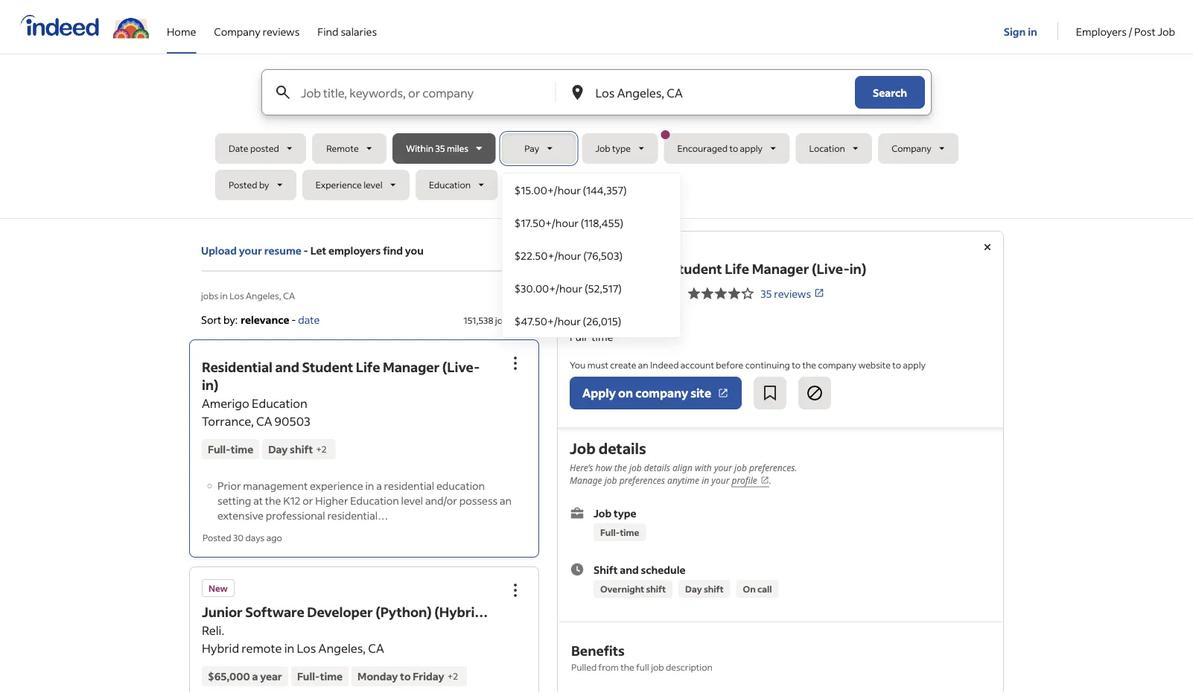 Task type: locate. For each thing, give the bounding box(es) containing it.
0 vertical spatial manager
[[752, 260, 809, 277]]

1 vertical spatial +
[[447, 671, 453, 682]]

pay
[[525, 143, 539, 154]]

0 horizontal spatial residential
[[202, 358, 272, 376]]

posted left 30
[[203, 532, 231, 544]]

residential up (52,517)
[[570, 260, 641, 277]]

details up manage job preferences anytime in your
[[644, 462, 670, 474]]

90503 down amerigo education link
[[633, 309, 665, 322]]

resume
[[264, 244, 301, 257]]

software
[[245, 604, 304, 621]]

torrance, down '$30.00+/hour (52,517)' link
[[570, 309, 615, 322]]

shift
[[594, 563, 618, 576]]

ca up relevance
[[283, 290, 295, 301]]

in) inside residential and student life manager (live- in) amerigo education torrance, ca 90503
[[202, 376, 219, 393]]

job up (144,357) at the top of the page
[[595, 143, 610, 154]]

full- right year
[[297, 670, 320, 683]]

shift left on at the bottom of the page
[[704, 583, 724, 595]]

a
[[376, 479, 382, 492], [252, 670, 258, 683]]

apply on company site button
[[570, 377, 742, 410]]

0 vertical spatial (live-
[[812, 260, 850, 277]]

apply right website
[[903, 359, 926, 371]]

0 vertical spatial torrance,
[[570, 309, 615, 322]]

experience
[[316, 179, 362, 191]]

1 horizontal spatial and
[[620, 563, 639, 576]]

torrance, up prior
[[202, 414, 254, 429]]

- left let
[[304, 244, 308, 257]]

residential
[[570, 260, 641, 277], [202, 358, 272, 376]]

35 right 4.1 out of 5 stars. link to 35 company reviews (opens in a new tab) image
[[761, 287, 772, 300]]

ca down amerigo education link
[[617, 309, 631, 322]]

(live-
[[812, 260, 850, 277], [442, 358, 480, 376]]

education up residential…
[[350, 494, 399, 507]]

job type up (144,357) at the top of the page
[[595, 143, 631, 154]]

education up day shift + 2
[[252, 396, 307, 411]]

type down preferences
[[614, 506, 636, 520]]

level down residential
[[401, 494, 423, 507]]

1 vertical spatial apply
[[903, 359, 926, 371]]

student down date link
[[302, 358, 353, 376]]

shift for day shift + 2
[[290, 443, 313, 456]]

an right possess
[[500, 494, 512, 507]]

day down schedule
[[685, 583, 702, 595]]

+ right friday
[[447, 671, 453, 682]]

0 horizontal spatial angeles,
[[246, 290, 281, 301]]

experience level
[[316, 179, 382, 191]]

None search field
[[215, 69, 978, 338]]

profile link
[[732, 475, 769, 488]]

35 left miles at left top
[[435, 143, 445, 154]]

a left residential
[[376, 479, 382, 492]]

1 horizontal spatial shift
[[646, 583, 666, 595]]

menu
[[502, 173, 681, 338]]

level right 'experience'
[[364, 179, 382, 191]]

residential down "by:"
[[202, 358, 272, 376]]

1 horizontal spatial 2
[[453, 671, 458, 682]]

reviews for 35 reviews
[[774, 287, 811, 300]]

1 vertical spatial angeles,
[[318, 641, 366, 656]]

your right with
[[714, 462, 732, 474]]

0 vertical spatial los
[[230, 290, 244, 301]]

in right sign
[[1028, 25, 1037, 38]]

student for residential and student life manager (live-in)
[[671, 260, 722, 277]]

1 vertical spatial posted
[[203, 532, 231, 544]]

0 horizontal spatial day
[[268, 443, 288, 456]]

overnight shift
[[600, 583, 666, 595]]

0 horizontal spatial life
[[356, 358, 380, 376]]

0 horizontal spatial (live-
[[442, 358, 480, 376]]

ca inside reli. hybrid remote in los angeles, ca
[[368, 641, 384, 656]]

reviews for company reviews
[[263, 25, 300, 38]]

angeles, inside reli. hybrid remote in los angeles, ca
[[318, 641, 366, 656]]

here's how the job details align with your job preferences.
[[570, 462, 797, 474]]

menu containing $15.00+/hour (144,357)
[[502, 173, 681, 338]]

0 horizontal spatial student
[[302, 358, 353, 376]]

monday to friday + 2
[[358, 670, 458, 683]]

how
[[596, 462, 612, 474]]

apply
[[740, 143, 763, 154], [903, 359, 926, 371]]

0 vertical spatial reviews
[[263, 25, 300, 38]]

job right full
[[651, 661, 664, 673]]

0 vertical spatial jobs
[[201, 290, 218, 301]]

1 vertical spatial amerigo
[[202, 396, 249, 411]]

life inside residential and student life manager (live- in) amerigo education torrance, ca 90503
[[356, 358, 380, 376]]

job up here's at the bottom of the page
[[570, 439, 596, 458]]

0 vertical spatial residential
[[570, 260, 641, 277]]

by
[[259, 179, 269, 191]]

90503 inside residential and student life manager (live- in) amerigo education torrance, ca 90503
[[275, 414, 310, 429]]

1 vertical spatial your
[[714, 462, 732, 474]]

0 horizontal spatial an
[[500, 494, 512, 507]]

1 vertical spatial student
[[302, 358, 353, 376]]

1 horizontal spatial life
[[725, 260, 749, 277]]

your right 'upload'
[[239, 244, 262, 257]]

1 vertical spatial -
[[291, 313, 296, 326]]

details up how
[[599, 439, 646, 458]]

shift down schedule
[[646, 583, 666, 595]]

remote)
[[202, 622, 256, 639]]

company inside popup button
[[892, 143, 932, 154]]

reviews left find
[[263, 25, 300, 38]]

company right home
[[214, 25, 261, 38]]

1 horizontal spatial angeles,
[[318, 641, 366, 656]]

2 horizontal spatial and
[[644, 260, 668, 277]]

encouraged to apply button
[[661, 130, 790, 164]]

junior software developer (python) (hybrid remote) button
[[202, 604, 488, 639]]

0 vertical spatial type
[[612, 143, 631, 154]]

employers
[[328, 244, 381, 257]]

0 vertical spatial -
[[304, 244, 308, 257]]

the left full
[[621, 661, 634, 673]]

0 horizontal spatial los
[[230, 290, 244, 301]]

2 inside day shift + 2
[[322, 443, 327, 455]]

day for day shift
[[685, 583, 702, 595]]

ca up the monday
[[368, 641, 384, 656]]

time left the monday
[[320, 670, 343, 683]]

to right website
[[893, 359, 901, 371]]

time down (26,015)
[[592, 330, 613, 343]]

151,538
[[464, 314, 493, 326]]

to right encouraged
[[729, 143, 738, 154]]

Edit location text field
[[592, 70, 825, 115]]

and/or
[[425, 494, 457, 507]]

a left year
[[252, 670, 258, 683]]

0 horizontal spatial 2
[[322, 443, 327, 455]]

1 horizontal spatial -
[[304, 244, 308, 257]]

shift and schedule
[[594, 563, 686, 576]]

residential inside residential and student life manager (live- in) amerigo education torrance, ca 90503
[[202, 358, 272, 376]]

+ inside day shift + 2
[[316, 443, 322, 455]]

student up 4.1 out of 5 stars. link to 35 company reviews (opens in a new tab) image
[[671, 260, 722, 277]]

1 vertical spatial torrance,
[[202, 414, 254, 429]]

and for residential and student life manager (live-in)
[[644, 260, 668, 277]]

full-
[[570, 330, 592, 343], [208, 443, 231, 456], [600, 527, 620, 538], [297, 670, 320, 683]]

1 vertical spatial jobs
[[495, 314, 512, 326]]

0 vertical spatial +
[[316, 443, 322, 455]]

90503 up day shift + 2
[[275, 414, 310, 429]]

1 horizontal spatial day
[[685, 583, 702, 595]]

job down how
[[605, 475, 617, 487]]

the inside benefits pulled from the full job description
[[621, 661, 634, 673]]

35 reviews
[[761, 287, 811, 300]]

day up management
[[268, 443, 288, 456]]

an
[[638, 359, 648, 371], [500, 494, 512, 507]]

close job details image
[[979, 238, 997, 256]]

new
[[209, 582, 228, 594]]

0 horizontal spatial amerigo
[[202, 396, 249, 411]]

friday
[[413, 670, 444, 683]]

posted left by on the top left of page
[[229, 179, 257, 191]]

you
[[405, 244, 424, 257]]

salaries
[[341, 25, 377, 38]]

to right continuing
[[792, 359, 801, 371]]

and inside residential and student life manager (live- in) amerigo education torrance, ca 90503
[[275, 358, 299, 376]]

0 horizontal spatial jobs
[[201, 290, 218, 301]]

and down date link
[[275, 358, 299, 376]]

job inside 'popup button'
[[595, 143, 610, 154]]

los up "by:"
[[230, 290, 244, 301]]

apply inside encouraged to apply popup button
[[740, 143, 763, 154]]

date
[[229, 143, 248, 154]]

$65,000
[[208, 670, 250, 683]]

0 vertical spatial a
[[376, 479, 382, 492]]

(live- inside residential and student life manager (live- in) amerigo education torrance, ca 90503
[[442, 358, 480, 376]]

1 vertical spatial los
[[297, 641, 316, 656]]

0 horizontal spatial +
[[316, 443, 322, 455]]

job inside benefits pulled from the full job description
[[651, 661, 664, 673]]

0 vertical spatial 2
[[322, 443, 327, 455]]

in)
[[850, 260, 867, 277], [202, 376, 219, 393]]

(live- down "151,538"
[[442, 358, 480, 376]]

job type down preferences
[[594, 506, 636, 520]]

higher
[[315, 494, 348, 507]]

0 horizontal spatial a
[[252, 670, 258, 683]]

details
[[599, 439, 646, 458], [644, 462, 670, 474]]

education down within 35 miles dropdown button
[[429, 179, 471, 191]]

in up residential…
[[365, 479, 374, 492]]

0 horizontal spatial torrance,
[[202, 414, 254, 429]]

manager for residential and student life manager (live- in) amerigo education torrance, ca 90503
[[383, 358, 440, 376]]

job up preferences
[[629, 462, 642, 474]]

your down with
[[712, 475, 729, 487]]

company up not interested image
[[818, 359, 857, 371]]

0 horizontal spatial -
[[291, 313, 296, 326]]

in inside prior management experience in a residential education setting at the k12 or higher education level and/or possess an extensive professional residential…
[[365, 479, 374, 492]]

you must create an indeed account before continuing to the company website to apply
[[570, 359, 926, 371]]

1 vertical spatial (live-
[[442, 358, 480, 376]]

website
[[858, 359, 891, 371]]

2 right friday
[[453, 671, 458, 682]]

1 vertical spatial day
[[685, 583, 702, 595]]

job
[[629, 462, 642, 474], [734, 462, 747, 474], [605, 475, 617, 487], [651, 661, 664, 673]]

1 horizontal spatial an
[[638, 359, 648, 371]]

residential…
[[327, 509, 388, 522]]

full- down $47.50+/hour (26,015)
[[570, 330, 592, 343]]

$30.00+/hour (52,517) link
[[502, 272, 680, 305]]

encouraged
[[677, 143, 728, 154]]

amerigo education
[[570, 287, 662, 300]]

$17.50+/hour (118,455) link
[[502, 206, 680, 239]]

1 vertical spatial an
[[500, 494, 512, 507]]

1 vertical spatial type
[[614, 506, 636, 520]]

los right remote at the bottom of the page
[[297, 641, 316, 656]]

posted inside dropdown button
[[229, 179, 257, 191]]

1 horizontal spatial a
[[376, 479, 382, 492]]

company
[[214, 25, 261, 38], [892, 143, 932, 154]]

$22.50+/hour (76,503)
[[514, 249, 623, 262]]

0 vertical spatial amerigo
[[570, 287, 611, 300]]

in right remote at the bottom of the page
[[284, 641, 294, 656]]

student inside residential and student life manager (live- in) amerigo education torrance, ca 90503
[[302, 358, 353, 376]]

must
[[587, 359, 608, 371]]

residential and student life manager (live-in)
[[570, 260, 867, 277]]

0 vertical spatial your
[[239, 244, 262, 257]]

apply right encouraged
[[740, 143, 763, 154]]

and up 'overnight shift'
[[620, 563, 639, 576]]

company down search button
[[892, 143, 932, 154]]

here's
[[570, 462, 593, 474]]

search: Job title, keywords, or company text field
[[298, 70, 554, 115]]

day for day shift + 2
[[268, 443, 288, 456]]

- left date link
[[291, 313, 296, 326]]

ca up day shift + 2
[[256, 414, 272, 429]]

torrance, ca 90503
[[570, 309, 665, 322]]

sort
[[201, 313, 221, 326]]

level inside dropdown button
[[364, 179, 382, 191]]

angeles, down junior software developer (python) (hybrid remote)
[[318, 641, 366, 656]]

0 horizontal spatial and
[[275, 358, 299, 376]]

1 vertical spatial company
[[892, 143, 932, 154]]

0 vertical spatial posted
[[229, 179, 257, 191]]

company down indeed
[[635, 385, 688, 401]]

0 vertical spatial and
[[644, 260, 668, 277]]

reviews right 4.1 out of 5 stars. link to 35 company reviews (opens in a new tab) image
[[774, 287, 811, 300]]

job up profile
[[734, 462, 747, 474]]

the inside prior management experience in a residential education setting at the k12 or higher education level and/or possess an extensive professional residential…
[[265, 494, 281, 507]]

+ inside monday to friday + 2
[[447, 671, 453, 682]]

date posted button
[[215, 133, 306, 164]]

1 vertical spatial 2
[[453, 671, 458, 682]]

education inside residential and student life manager (live- in) amerigo education torrance, ca 90503
[[252, 396, 307, 411]]

2 up experience
[[322, 443, 327, 455]]

0 horizontal spatial 35
[[435, 143, 445, 154]]

- for date
[[291, 313, 296, 326]]

1 vertical spatial life
[[356, 358, 380, 376]]

1 vertical spatial 90503
[[275, 414, 310, 429]]

1 vertical spatial level
[[401, 494, 423, 507]]

0 horizontal spatial manager
[[383, 358, 440, 376]]

0 horizontal spatial company
[[214, 25, 261, 38]]

residential for residential and student life manager (live-in)
[[570, 260, 641, 277]]

4.1 out of 5 stars. link to 35 company reviews (opens in a new tab) image
[[688, 285, 755, 302]]

(live- for residential and student life manager (live- in) amerigo education torrance, ca 90503
[[442, 358, 480, 376]]

0 horizontal spatial apply
[[740, 143, 763, 154]]

1 horizontal spatial apply
[[903, 359, 926, 371]]

1 vertical spatial reviews
[[774, 287, 811, 300]]

-
[[304, 244, 308, 257], [291, 313, 296, 326]]

1 horizontal spatial student
[[671, 260, 722, 277]]

2 vertical spatial and
[[620, 563, 639, 576]]

full-time
[[570, 330, 613, 343], [208, 443, 253, 456], [600, 527, 639, 538], [297, 670, 343, 683]]

1 horizontal spatial company
[[892, 143, 932, 154]]

30
[[233, 532, 244, 544]]

0 vertical spatial life
[[725, 260, 749, 277]]

0 vertical spatial company
[[214, 25, 261, 38]]

+ up experience
[[316, 443, 322, 455]]

the right the at
[[265, 494, 281, 507]]

full- up prior
[[208, 443, 231, 456]]

and for residential and student life manager (live- in) amerigo education torrance, ca 90503
[[275, 358, 299, 376]]

menu inside search field
[[502, 173, 681, 338]]

shift up management
[[290, 443, 313, 456]]

0 horizontal spatial 90503
[[275, 414, 310, 429]]

1 horizontal spatial los
[[297, 641, 316, 656]]

2 horizontal spatial shift
[[704, 583, 724, 595]]

$22.50+/hour
[[514, 249, 581, 262]]

an right create
[[638, 359, 648, 371]]

0 horizontal spatial shift
[[290, 443, 313, 456]]

manager inside residential and student life manager (live- in) amerigo education torrance, ca 90503
[[383, 358, 440, 376]]

day
[[268, 443, 288, 456], [685, 583, 702, 595]]

by:
[[223, 313, 238, 326]]

time
[[592, 330, 613, 343], [231, 443, 253, 456], [620, 527, 639, 538], [320, 670, 343, 683]]

1 horizontal spatial jobs
[[495, 314, 512, 326]]

and up amerigo education link
[[644, 260, 668, 277]]

jobs left help icon
[[495, 314, 512, 326]]

1 horizontal spatial 35
[[761, 287, 772, 300]]

job down manage
[[594, 506, 612, 520]]

0 horizontal spatial level
[[364, 179, 382, 191]]

2 inside monday to friday + 2
[[453, 671, 458, 682]]

$47.50+/hour
[[514, 314, 581, 328]]

0 vertical spatial 35
[[435, 143, 445, 154]]

job right post
[[1158, 25, 1175, 38]]

angeles, up relevance
[[246, 290, 281, 301]]

1 horizontal spatial in)
[[850, 260, 867, 277]]

type inside 'popup button'
[[612, 143, 631, 154]]

(live- up 35 reviews link
[[812, 260, 850, 277]]

0 horizontal spatial reviews
[[263, 25, 300, 38]]

0 vertical spatial level
[[364, 179, 382, 191]]

35 inside dropdown button
[[435, 143, 445, 154]]

1 vertical spatial in)
[[202, 376, 219, 393]]

manage
[[570, 475, 602, 487]]

type
[[612, 143, 631, 154], [614, 506, 636, 520]]

1 horizontal spatial reviews
[[774, 287, 811, 300]]

manager for residential and student life manager (live-in)
[[752, 260, 809, 277]]

0 vertical spatial day
[[268, 443, 288, 456]]

job type inside 'popup button'
[[595, 143, 631, 154]]

within 35 miles
[[406, 143, 468, 154]]

1 horizontal spatial 90503
[[633, 309, 665, 322]]

torrance, inside residential and student life manager (live- in) amerigo education torrance, ca 90503
[[202, 414, 254, 429]]

possess
[[459, 494, 498, 507]]

90503
[[633, 309, 665, 322], [275, 414, 310, 429]]

company for company reviews
[[214, 25, 261, 38]]

$30.00+/hour (52,517)
[[514, 282, 622, 295]]

jobs up sort
[[201, 290, 218, 301]]

$15.00+/hour (144,357) link
[[502, 174, 680, 206]]

before
[[716, 359, 744, 371]]

$30.00+/hour
[[514, 282, 582, 295]]

sort by: relevance - date
[[201, 313, 320, 326]]

shift
[[290, 443, 313, 456], [646, 583, 666, 595], [704, 583, 724, 595]]

1 horizontal spatial manager
[[752, 260, 809, 277]]

type up (144,357) at the top of the page
[[612, 143, 631, 154]]

level
[[364, 179, 382, 191], [401, 494, 423, 507]]

full-time down reli. hybrid remote in los angeles, ca on the left bottom of page
[[297, 670, 343, 683]]

1 horizontal spatial (live-
[[812, 260, 850, 277]]

0 vertical spatial apply
[[740, 143, 763, 154]]

(76,503)
[[583, 249, 623, 262]]

to left friday
[[400, 670, 411, 683]]

35
[[435, 143, 445, 154], [761, 287, 772, 300]]



Task type: describe. For each thing, give the bounding box(es) containing it.
in up "by:"
[[220, 290, 228, 301]]

date
[[298, 313, 320, 326]]

encouraged to apply
[[677, 143, 763, 154]]

benefits pulled from the full job description
[[571, 642, 713, 673]]

a inside prior management experience in a residential education setting at the k12 or higher education level and/or possess an extensive professional residential…
[[376, 479, 382, 492]]

day shift + 2
[[268, 443, 327, 456]]

/
[[1129, 25, 1132, 38]]

life for residential and student life manager (live- in) amerigo education torrance, ca 90503
[[356, 358, 380, 376]]

0 vertical spatial angeles,
[[246, 290, 281, 301]]

on
[[618, 385, 633, 401]]

relevance
[[241, 313, 289, 326]]

remote button
[[312, 133, 387, 164]]

1 vertical spatial 35
[[761, 287, 772, 300]]

date posted
[[229, 143, 279, 154]]

not interested image
[[806, 384, 824, 402]]

$22.50+/hour (76,503) link
[[502, 239, 680, 272]]

full-time up prior
[[208, 443, 253, 456]]

(144,357)
[[583, 183, 627, 197]]

ago
[[266, 532, 282, 544]]

education inside 'dropdown button'
[[429, 179, 471, 191]]

on
[[743, 583, 756, 595]]

overnight
[[600, 583, 644, 595]]

professional
[[266, 509, 325, 522]]

within 35 miles button
[[393, 133, 496, 164]]

apply on company site
[[582, 385, 711, 401]]

posted for posted 30 days ago
[[203, 532, 231, 544]]

sign
[[1004, 25, 1026, 38]]

(52,517)
[[585, 282, 622, 295]]

sign in
[[1004, 25, 1037, 38]]

find salaries
[[318, 25, 377, 38]]

prior
[[217, 479, 241, 492]]

account
[[681, 359, 714, 371]]

day shift
[[685, 583, 724, 595]]

and for shift and schedule
[[620, 563, 639, 576]]

junior software developer (python) (hybrid remote)
[[202, 604, 483, 639]]

reli.
[[202, 623, 224, 638]]

$15.00+/hour (144,357)
[[514, 183, 627, 197]]

year
[[260, 670, 282, 683]]

search
[[873, 86, 907, 99]]

0 vertical spatial 90503
[[633, 309, 665, 322]]

site
[[691, 385, 711, 401]]

time up shift and schedule
[[620, 527, 639, 538]]

within
[[406, 143, 434, 154]]

experience level button
[[302, 170, 410, 200]]

student for residential and student life manager (live- in) amerigo education torrance, ca 90503
[[302, 358, 353, 376]]

$47.50+/hour (26,015) link
[[502, 305, 680, 337]]

post
[[1134, 25, 1156, 38]]

pulled
[[571, 661, 597, 673]]

posted by button
[[215, 170, 296, 200]]

time up prior
[[231, 443, 253, 456]]

0 vertical spatial details
[[599, 439, 646, 458]]

residential for residential and student life manager (live- in) amerigo education torrance, ca 90503
[[202, 358, 272, 376]]

profile
[[732, 475, 757, 487]]

location
[[809, 143, 845, 154]]

company for company
[[892, 143, 932, 154]]

job actions menu is collapsed image
[[506, 582, 524, 600]]

search button
[[855, 76, 925, 109]]

remote
[[326, 143, 359, 154]]

pay button
[[502, 133, 576, 164]]

the up not interested image
[[802, 359, 816, 371]]

full-time down (26,015)
[[570, 330, 613, 343]]

create
[[610, 359, 636, 371]]

upload your resume - let employers find you
[[201, 244, 424, 257]]

1 vertical spatial details
[[644, 462, 670, 474]]

residential and student life manager (live- in) button
[[202, 358, 480, 393]]

in) for residential and student life manager (live- in) amerigo education torrance, ca 90503
[[202, 376, 219, 393]]

company reviews
[[214, 25, 300, 38]]

company inside popup button
[[635, 385, 688, 401]]

education up torrance, ca 90503
[[613, 287, 662, 300]]

education inside prior management experience in a residential education setting at the k12 or higher education level and/or possess an extensive professional residential…
[[350, 494, 399, 507]]

reli. hybrid remote in los angeles, ca
[[202, 623, 384, 656]]

job details
[[570, 439, 646, 458]]

help icon image
[[515, 314, 527, 326]]

(live- for residential and student life manager (live-in)
[[812, 260, 850, 277]]

education
[[436, 479, 485, 492]]

1 vertical spatial a
[[252, 670, 258, 683]]

extensive
[[217, 509, 264, 522]]

ca inside residential and student life manager (live- in) amerigo education torrance, ca 90503
[[256, 414, 272, 429]]

posted
[[250, 143, 279, 154]]

posted for posted by
[[229, 179, 257, 191]]

to inside popup button
[[729, 143, 738, 154]]

level inside prior management experience in a residential education setting at the k12 or higher education level and/or possess an extensive professional residential…
[[401, 494, 423, 507]]

1 horizontal spatial torrance,
[[570, 309, 615, 322]]

(26,015)
[[583, 314, 622, 328]]

1 horizontal spatial company
[[818, 359, 857, 371]]

shift for day shift
[[704, 583, 724, 595]]

benefits
[[571, 642, 625, 659]]

on call
[[743, 583, 772, 595]]

$65,000 a year
[[208, 670, 282, 683]]

shift for overnight shift
[[646, 583, 666, 595]]

full- up shift
[[600, 527, 620, 538]]

the right how
[[614, 462, 627, 474]]

call
[[757, 583, 772, 595]]

job actions menu is collapsed image
[[506, 354, 524, 372]]

$17.50+/hour
[[514, 216, 579, 229]]

none search field containing search
[[215, 69, 978, 338]]

.
[[769, 475, 772, 487]]

in down with
[[702, 475, 709, 487]]

align
[[673, 462, 693, 474]]

indeed proudly celebrates hispanic heritage month image
[[113, 15, 149, 38]]

continuing
[[745, 359, 790, 371]]

k12
[[283, 494, 301, 507]]

find
[[318, 25, 339, 38]]

prior management experience in a residential education setting at the k12 or higher education level and/or possess an extensive professional residential…
[[217, 479, 512, 522]]

with
[[695, 462, 712, 474]]

- for let
[[304, 244, 308, 257]]

full
[[636, 661, 649, 673]]

full-time up shift
[[600, 527, 639, 538]]

employers / post job link
[[1076, 0, 1175, 51]]

0 vertical spatial an
[[638, 359, 648, 371]]

$47.50+/hour (26,015)
[[514, 314, 622, 328]]

employers / post job
[[1076, 25, 1175, 38]]

or
[[303, 494, 313, 507]]

(hybrid
[[434, 604, 483, 621]]

amerigo inside residential and student life manager (live- in) amerigo education torrance, ca 90503
[[202, 396, 249, 411]]

posted 30 days ago
[[203, 532, 282, 544]]

1 horizontal spatial amerigo
[[570, 287, 611, 300]]

residential and student life manager (live- in) amerigo education torrance, ca 90503
[[202, 358, 480, 429]]

you
[[570, 359, 586, 371]]

(python)
[[376, 604, 432, 621]]

an inside prior management experience in a residential education setting at the k12 or higher education level and/or possess an extensive professional residential…
[[500, 494, 512, 507]]

jobs in los angeles, ca
[[201, 290, 295, 301]]

in) for residential and student life manager (live-in)
[[850, 260, 867, 277]]

1 vertical spatial job type
[[594, 506, 636, 520]]

in inside reli. hybrid remote in los angeles, ca
[[284, 641, 294, 656]]

$17.50+/hour (118,455)
[[514, 216, 623, 229]]

save this job image
[[761, 384, 779, 402]]

posted by
[[229, 179, 269, 191]]

los inside reli. hybrid remote in los angeles, ca
[[297, 641, 316, 656]]

preferences
[[619, 475, 665, 487]]

life for residential and student life manager (live-in)
[[725, 260, 749, 277]]

$15.00+/hour
[[514, 183, 581, 197]]

2 vertical spatial your
[[712, 475, 729, 487]]

manage job preferences anytime in your
[[570, 475, 732, 487]]

employers
[[1076, 25, 1127, 38]]



Task type: vqa. For each thing, say whether or not it's contained in the screenshot.
4.1 out of 5 stars. Link to 35 company reviews (opens in a new tab) image
yes



